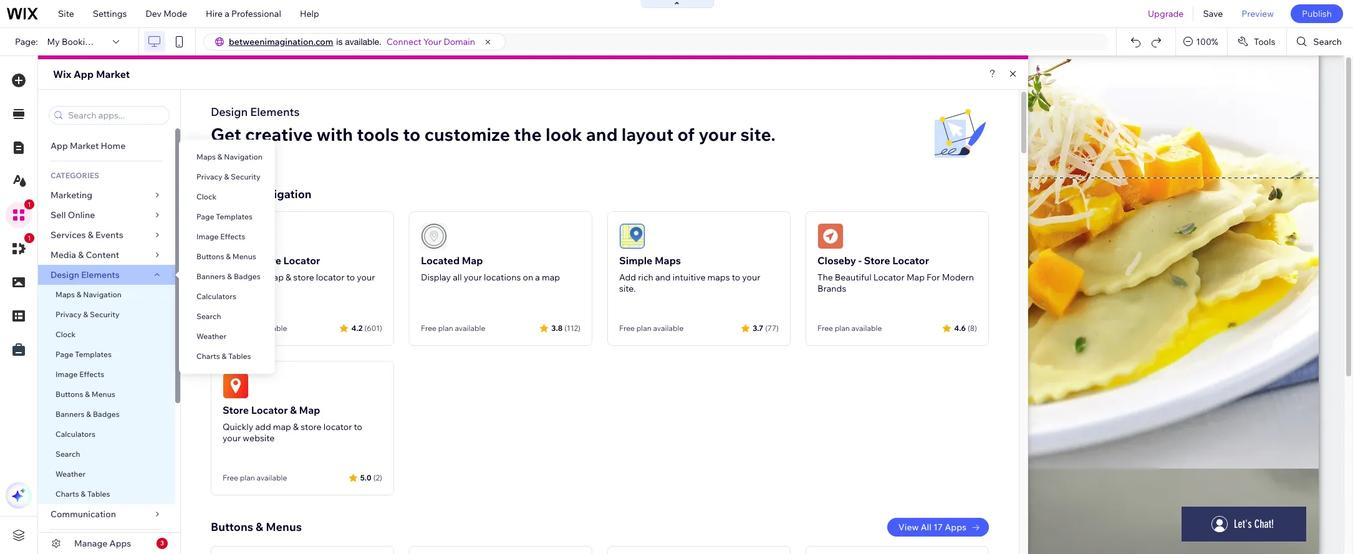 Task type: locate. For each thing, give the bounding box(es) containing it.
0 horizontal spatial menus
[[92, 390, 115, 399]]

0 vertical spatial image effects link
[[179, 227, 275, 247]]

0 horizontal spatial site.
[[620, 283, 636, 294]]

your inside design elements get creative with tools to customize the look and layout of your site.
[[699, 124, 737, 145]]

image effects link for page templates "link" related to the clock link associated with "banners & badges" link to the right
[[179, 227, 275, 247]]

add for locator
[[255, 422, 271, 433]]

1 horizontal spatial maps & navigation link
[[179, 147, 275, 167]]

tools
[[357, 124, 399, 145]]

privacy down design elements
[[56, 310, 82, 319]]

image effects
[[197, 232, 245, 241], [56, 370, 104, 379]]

0 horizontal spatial templates
[[75, 350, 112, 359]]

0 horizontal spatial banners
[[56, 410, 85, 419]]

0 horizontal spatial clock
[[56, 330, 76, 339]]

free down quickly
[[223, 474, 238, 483]]

categories
[[51, 171, 99, 180]]

1 vertical spatial banners & badges link
[[38, 405, 175, 425]]

privacy & security for privacy & security link associated with "banners & badges" link to the bottom's the clock link
[[56, 310, 120, 319]]

search link up the communication link
[[38, 445, 175, 465]]

my bookings
[[47, 36, 100, 47]]

store for map & store locator
[[293, 272, 314, 283]]

my
[[47, 36, 60, 47]]

free plan available down site
[[223, 324, 287, 333]]

image effects link
[[179, 227, 275, 247], [38, 365, 175, 385]]

store locator & map logo image
[[223, 373, 249, 399]]

to inside design elements get creative with tools to customize the look and layout of your site.
[[403, 124, 421, 145]]

privacy & security down get on the left of the page
[[197, 172, 261, 182]]

1 vertical spatial buttons & menus
[[56, 390, 115, 399]]

0 vertical spatial banners & badges
[[197, 272, 261, 281]]

privacy & security for the clock link associated with "banners & badges" link to the right's privacy & security link
[[197, 172, 261, 182]]

1 horizontal spatial effects
[[220, 232, 245, 241]]

1 1 button from the top
[[6, 200, 34, 228]]

0 horizontal spatial design
[[51, 270, 79, 281]]

charts & tables link for weather link for "banners & badges" link to the right
[[179, 347, 275, 367]]

plan for map
[[240, 324, 255, 333]]

1 horizontal spatial calculators link
[[179, 287, 275, 307]]

brands
[[818, 283, 847, 294]]

buttons & menus link for "banners & badges" link to the right
[[179, 247, 275, 267]]

0 horizontal spatial weather link
[[38, 465, 175, 485]]

closeby
[[818, 255, 857, 267]]

1 vertical spatial calculators
[[56, 430, 95, 439]]

0 vertical spatial tables
[[228, 352, 251, 361]]

privacy & security link down design elements link
[[38, 305, 175, 325]]

privacy down get on the left of the page
[[197, 172, 223, 182]]

charts & tables for charts & tables link associated with weather link for "banners & badges" link to the right
[[197, 352, 251, 361]]

market
[[96, 68, 130, 80], [70, 140, 99, 152]]

charts & tables link up the store locator & map logo
[[179, 347, 275, 367]]

elements down content
[[81, 270, 120, 281]]

your left "website"
[[223, 433, 241, 444]]

app up categories
[[51, 140, 68, 152]]

store inside closeby - store locator the beautiful locator map for modern brands
[[864, 255, 891, 267]]

available down intuitive
[[654, 324, 684, 333]]

map inside store locator & map quickly add map & store locator to your website
[[273, 422, 291, 433]]

charts & tables link up communication
[[38, 485, 175, 505]]

map
[[266, 272, 284, 283], [542, 272, 560, 283], [273, 422, 291, 433]]

0 horizontal spatial privacy & security
[[56, 310, 120, 319]]

0 vertical spatial badges
[[234, 272, 261, 281]]

available down map & store locator easily add map & store locator to your wix site
[[257, 324, 287, 333]]

weather up communication
[[56, 470, 86, 479]]

privacy & security link down get on the left of the page
[[179, 167, 275, 187]]

to inside map & store locator easily add map & store locator to your wix site
[[347, 272, 355, 283]]

your right of
[[699, 124, 737, 145]]

maps down design elements
[[56, 290, 75, 299]]

1 vertical spatial clock
[[56, 330, 76, 339]]

1 vertical spatial 1 button
[[6, 233, 34, 262]]

locator inside map & store locator easily add map & store locator to your wix site
[[316, 272, 345, 283]]

clock link down design elements link
[[38, 325, 175, 345]]

market left home
[[70, 140, 99, 152]]

1 vertical spatial templates
[[75, 350, 112, 359]]

0 vertical spatial page
[[197, 212, 214, 221]]

0 horizontal spatial store
[[223, 404, 249, 417]]

map inside map & store locator easily add map & store locator to your wix site
[[223, 255, 244, 267]]

0 vertical spatial privacy & security
[[197, 172, 261, 182]]

1 horizontal spatial wix
[[223, 283, 238, 294]]

banners & badges for "banners & badges" link to the right
[[197, 272, 261, 281]]

free plan available for map
[[421, 324, 486, 333]]

banners & badges link
[[179, 267, 275, 287], [38, 405, 175, 425]]

1 vertical spatial app
[[51, 140, 68, 152]]

1 horizontal spatial clock link
[[179, 187, 275, 207]]

with
[[317, 124, 353, 145]]

preview button
[[1233, 0, 1284, 27]]

templates
[[216, 212, 253, 221], [75, 350, 112, 359]]

store inside store locator & map quickly add map & store locator to your website
[[301, 422, 322, 433]]

buttons
[[197, 252, 224, 261], [56, 390, 83, 399], [211, 520, 253, 535]]

1
[[27, 201, 31, 208], [27, 235, 31, 242]]

view all 17 apps
[[899, 522, 967, 533]]

(2)
[[374, 473, 382, 483]]

0 horizontal spatial page
[[56, 350, 73, 359]]

add inside store locator & map quickly add map & store locator to your website
[[255, 422, 271, 433]]

1 left marketing
[[27, 201, 31, 208]]

design down media
[[51, 270, 79, 281]]

intuitive
[[673, 272, 706, 283]]

app down bookings
[[74, 68, 94, 80]]

0 vertical spatial effects
[[220, 232, 245, 241]]

2 1 from the top
[[27, 235, 31, 242]]

add right quickly
[[255, 422, 271, 433]]

maps
[[197, 152, 216, 162], [211, 187, 240, 202], [655, 255, 681, 267], [56, 290, 75, 299]]

privacy for privacy & security link associated with "banners & badges" link to the bottom's the clock link
[[56, 310, 82, 319]]

page templates link for "banners & badges" link to the bottom's the clock link
[[38, 345, 175, 365]]

site
[[240, 283, 254, 294]]

manage
[[74, 538, 108, 550]]

to right tools
[[403, 124, 421, 145]]

navigation for the clock link associated with "banners & badges" link to the right
[[224, 152, 263, 162]]

app market home link
[[38, 136, 175, 156]]

app
[[74, 68, 94, 80], [51, 140, 68, 152]]

free plan available down brands
[[818, 324, 882, 333]]

of
[[678, 124, 695, 145]]

2 vertical spatial buttons
[[211, 520, 253, 535]]

1 horizontal spatial templates
[[216, 212, 253, 221]]

store inside map & store locator easily add map & store locator to your wix site
[[293, 272, 314, 283]]

1 vertical spatial maps & navigation link
[[38, 285, 175, 305]]

search link
[[179, 307, 275, 327], [38, 445, 175, 465]]

map & store locator easily add map & store locator to your wix site
[[223, 255, 375, 294]]

map right site
[[266, 272, 284, 283]]

free for closeby - store locator
[[818, 324, 834, 333]]

weather link for "banners & badges" link to the right
[[179, 327, 275, 347]]

1 vertical spatial maps & navigation
[[211, 187, 312, 202]]

available for locator
[[257, 474, 287, 483]]

your inside located map display all your locations on a map
[[464, 272, 482, 283]]

to up 4.2
[[347, 272, 355, 283]]

buttons & menus link for "banners & badges" link to the bottom
[[38, 385, 175, 405]]

a right hire
[[225, 8, 230, 19]]

security for maps & navigation link corresponding to the clock link associated with "banners & badges" link to the right's privacy & security link
[[231, 172, 261, 182]]

1 vertical spatial apps
[[110, 538, 131, 550]]

maps & navigation down design elements
[[56, 290, 122, 299]]

all
[[921, 522, 932, 533]]

1 vertical spatial buttons
[[56, 390, 83, 399]]

1 vertical spatial effects
[[79, 370, 104, 379]]

1 left services
[[27, 235, 31, 242]]

1 horizontal spatial weather
[[197, 332, 227, 341]]

0 vertical spatial maps & navigation
[[197, 152, 263, 162]]

1 horizontal spatial calculators
[[197, 292, 236, 301]]

media
[[51, 250, 76, 261]]

map
[[223, 255, 244, 267], [462, 255, 483, 267], [907, 272, 925, 283], [299, 404, 320, 417]]

store
[[293, 272, 314, 283], [301, 422, 322, 433]]

plan down "website"
[[240, 474, 255, 483]]

1 vertical spatial buttons & menus link
[[38, 385, 175, 405]]

1 vertical spatial weather link
[[38, 465, 175, 485]]

free down display
[[421, 324, 437, 333]]

2 vertical spatial search
[[56, 450, 80, 459]]

elements inside design elements get creative with tools to customize the look and layout of your site.
[[250, 105, 300, 119]]

effects
[[220, 232, 245, 241], [79, 370, 104, 379]]

privacy & security link for the clock link associated with "banners & badges" link to the right
[[179, 167, 275, 187]]

tables up the communication link
[[87, 490, 110, 499]]

1 vertical spatial menus
[[92, 390, 115, 399]]

security down get on the left of the page
[[231, 172, 261, 182]]

plan down rich on the left
[[637, 324, 652, 333]]

search
[[1314, 36, 1343, 47], [197, 312, 221, 321], [56, 450, 80, 459]]

a right on
[[536, 272, 540, 283]]

clock link up 'map & store locator logo'
[[179, 187, 275, 207]]

quickly
[[223, 422, 254, 433]]

on
[[523, 272, 534, 283]]

weather for weather link corresponding to "banners & badges" link to the bottom
[[56, 470, 86, 479]]

navigation down design elements link
[[83, 290, 122, 299]]

2 1 button from the top
[[6, 233, 34, 262]]

calculators
[[197, 292, 236, 301], [56, 430, 95, 439]]

1 horizontal spatial charts & tables
[[197, 352, 251, 361]]

1 horizontal spatial weather link
[[179, 327, 275, 347]]

3.8 (112)
[[552, 323, 581, 333]]

free down easily
[[223, 324, 238, 333]]

clock link
[[179, 187, 275, 207], [38, 325, 175, 345]]

map right on
[[542, 272, 560, 283]]

0 horizontal spatial a
[[225, 8, 230, 19]]

content
[[86, 250, 119, 261]]

store inside map & store locator easily add map & store locator to your wix site
[[255, 255, 281, 267]]

1 horizontal spatial banners & badges
[[197, 272, 261, 281]]

store right "website"
[[301, 422, 322, 433]]

maps & navigation down get on the left of the page
[[197, 152, 263, 162]]

free for map & store locator
[[223, 324, 238, 333]]

0 horizontal spatial privacy & security link
[[38, 305, 175, 325]]

privacy for the clock link associated with "banners & badges" link to the right's privacy & security link
[[197, 172, 223, 182]]

plan down display
[[438, 324, 453, 333]]

page for "banners & badges" link to the bottom's the clock link
[[56, 350, 73, 359]]

2 horizontal spatial menus
[[266, 520, 302, 535]]

1 button left 'sell' in the top of the page
[[6, 200, 34, 228]]

design inside design elements get creative with tools to customize the look and layout of your site.
[[211, 105, 248, 119]]

clock for "banners & badges" link to the bottom's the clock link
[[56, 330, 76, 339]]

1 horizontal spatial image effects
[[197, 232, 245, 241]]

store
[[255, 255, 281, 267], [864, 255, 891, 267], [223, 404, 249, 417]]

0 vertical spatial image
[[197, 232, 219, 241]]

to up '5.0'
[[354, 422, 363, 433]]

0 horizontal spatial buttons & menus link
[[38, 385, 175, 405]]

sell online link
[[38, 205, 175, 225]]

free down add on the left of page
[[620, 324, 635, 333]]

1 vertical spatial image effects link
[[38, 365, 175, 385]]

and inside design elements get creative with tools to customize the look and layout of your site.
[[587, 124, 618, 145]]

available down "website"
[[257, 474, 287, 483]]

navigation down get on the left of the page
[[224, 152, 263, 162]]

charts & tables up communication
[[56, 490, 110, 499]]

1 button
[[6, 200, 34, 228], [6, 233, 34, 262]]

0 vertical spatial calculators
[[197, 292, 236, 301]]

store for store locator & map
[[301, 422, 322, 433]]

locator inside map & store locator easily add map & store locator to your wix site
[[284, 255, 320, 267]]

maps up intuitive
[[655, 255, 681, 267]]

site.
[[741, 124, 776, 145], [620, 283, 636, 294]]

weather link up the communication link
[[38, 465, 175, 485]]

privacy & security down design elements
[[56, 310, 120, 319]]

security down design elements link
[[90, 310, 120, 319]]

0 vertical spatial add
[[248, 272, 264, 283]]

1 button left media
[[6, 233, 34, 262]]

weather link up the store locator & map logo
[[179, 327, 275, 347]]

1 vertical spatial wix
[[223, 283, 238, 294]]

0 vertical spatial page templates
[[197, 212, 254, 221]]

your right all
[[464, 272, 482, 283]]

marketing
[[51, 190, 92, 201]]

1 horizontal spatial tables
[[228, 352, 251, 361]]

badges for "banners & badges" link to the bottom
[[93, 410, 120, 419]]

free plan available down all
[[421, 324, 486, 333]]

calculators link for "banners & badges" link to the right
[[179, 287, 275, 307]]

(112)
[[565, 323, 581, 333]]

0 vertical spatial templates
[[216, 212, 253, 221]]

privacy & security link for "banners & badges" link to the bottom's the clock link
[[38, 305, 175, 325]]

map & store locator logo image
[[223, 223, 249, 250]]

search link down site
[[179, 307, 275, 327]]

your inside map & store locator easily add map & store locator to your wix site
[[357, 272, 375, 283]]

map for locator
[[266, 272, 284, 283]]

design
[[211, 105, 248, 119], [51, 270, 79, 281]]

located
[[421, 255, 460, 267]]

calculators link for "banners & badges" link to the bottom
[[38, 425, 175, 445]]

1 vertical spatial banners
[[56, 410, 85, 419]]

available.
[[345, 37, 382, 47]]

0 vertical spatial security
[[231, 172, 261, 182]]

0 vertical spatial weather link
[[179, 327, 275, 347]]

page templates link
[[179, 207, 275, 227], [38, 345, 175, 365]]

your right maps
[[743, 272, 761, 283]]

apps right manage
[[110, 538, 131, 550]]

1 vertical spatial site.
[[620, 283, 636, 294]]

and right rich on the left
[[656, 272, 671, 283]]

0 horizontal spatial image effects
[[56, 370, 104, 379]]

0 horizontal spatial charts
[[56, 490, 79, 499]]

search link for calculators link for "banners & badges" link to the bottom
[[38, 445, 175, 465]]

plan
[[240, 324, 255, 333], [438, 324, 453, 333], [637, 324, 652, 333], [835, 324, 850, 333], [240, 474, 255, 483]]

is available. connect your domain
[[336, 36, 475, 47]]

to right maps
[[732, 272, 741, 283]]

charts
[[197, 352, 220, 361], [56, 490, 79, 499]]

elements inside design elements link
[[81, 270, 120, 281]]

map inside store locator & map quickly add map & store locator to your website
[[299, 404, 320, 417]]

site. inside design elements get creative with tools to customize the look and layout of your site.
[[741, 124, 776, 145]]

1 vertical spatial a
[[536, 272, 540, 283]]

0 vertical spatial charts & tables
[[197, 352, 251, 361]]

to
[[403, 124, 421, 145], [347, 272, 355, 283], [732, 272, 741, 283], [354, 422, 363, 433]]

market up search apps... field
[[96, 68, 130, 80]]

1 vertical spatial image
[[56, 370, 78, 379]]

1 horizontal spatial privacy & security
[[197, 172, 261, 182]]

tables for weather link corresponding to "banners & badges" link to the bottom
[[87, 490, 110, 499]]

1 horizontal spatial security
[[231, 172, 261, 182]]

0 horizontal spatial and
[[587, 124, 618, 145]]

search button
[[1288, 28, 1354, 56]]

site
[[58, 8, 74, 19]]

free for located map
[[421, 324, 437, 333]]

design for design elements get creative with tools to customize the look and layout of your site.
[[211, 105, 248, 119]]

apps right 17
[[945, 522, 967, 533]]

and right look
[[587, 124, 618, 145]]

settings
[[93, 8, 127, 19]]

1 horizontal spatial site.
[[741, 124, 776, 145]]

maps & navigation link
[[179, 147, 275, 167], [38, 285, 175, 305]]

design up get on the left of the page
[[211, 105, 248, 119]]

security
[[231, 172, 261, 182], [90, 310, 120, 319]]

design elements get creative with tools to customize the look and layout of your site.
[[211, 105, 776, 145]]

maps & navigation link for the clock link associated with "banners & badges" link to the right's privacy & security link
[[179, 147, 275, 167]]

1 horizontal spatial apps
[[945, 522, 967, 533]]

maps & navigation link down get on the left of the page
[[179, 147, 275, 167]]

plan down site
[[240, 324, 255, 333]]

1 vertical spatial locator
[[324, 422, 352, 433]]

security for privacy & security link associated with "banners & badges" link to the bottom's the clock link maps & navigation link
[[90, 310, 120, 319]]

weather up the store locator & map logo
[[197, 332, 227, 341]]

free plan available down "website"
[[223, 474, 287, 483]]

1 vertical spatial add
[[255, 422, 271, 433]]

free plan available for maps
[[620, 324, 684, 333]]

1 horizontal spatial privacy
[[197, 172, 223, 182]]

add
[[248, 272, 264, 283], [255, 422, 271, 433]]

1 horizontal spatial elements
[[250, 105, 300, 119]]

0 vertical spatial banners & badges link
[[179, 267, 275, 287]]

locator inside store locator & map quickly add map & store locator to your website
[[324, 422, 352, 433]]

0 horizontal spatial search
[[56, 450, 80, 459]]

locator inside store locator & map quickly add map & store locator to your website
[[251, 404, 288, 417]]

buttons & menus link
[[179, 247, 275, 267], [38, 385, 175, 405]]

weather link for "banners & badges" link to the bottom
[[38, 465, 175, 485]]

free plan available down rich on the left
[[620, 324, 684, 333]]

1 vertical spatial security
[[90, 310, 120, 319]]

1 vertical spatial privacy & security link
[[38, 305, 175, 325]]

menus for buttons & menus link corresponding to "banners & badges" link to the right
[[233, 252, 256, 261]]

media & content
[[51, 250, 119, 261]]

maps inside simple maps add rich and intuitive maps to your site.
[[655, 255, 681, 267]]

maps & navigation link down design elements
[[38, 285, 175, 305]]

0 vertical spatial locator
[[316, 272, 345, 283]]

your up 4.2 (601)
[[357, 272, 375, 283]]

free down brands
[[818, 324, 834, 333]]

0 vertical spatial charts
[[197, 352, 220, 361]]

elements up creative
[[250, 105, 300, 119]]

0 vertical spatial a
[[225, 8, 230, 19]]

(8)
[[968, 323, 978, 333]]

charts & tables up the store locator & map logo
[[197, 352, 251, 361]]

0 horizontal spatial tables
[[87, 490, 110, 499]]

add for &
[[248, 272, 264, 283]]

map right quickly
[[273, 422, 291, 433]]

elements for design elements get creative with tools to customize the look and layout of your site.
[[250, 105, 300, 119]]

plan down brands
[[835, 324, 850, 333]]

1 vertical spatial page
[[56, 350, 73, 359]]

locator
[[316, 272, 345, 283], [324, 422, 352, 433]]

store for &
[[255, 255, 281, 267]]

1 vertical spatial weather
[[56, 470, 86, 479]]

to inside store locator & map quickly add map & store locator to your website
[[354, 422, 363, 433]]

calculators for "banners & badges" link to the bottom
[[56, 430, 95, 439]]

0 vertical spatial privacy & security link
[[179, 167, 275, 187]]

image
[[197, 232, 219, 241], [56, 370, 78, 379]]

beautiful
[[835, 272, 872, 283]]

navigation down creative
[[253, 187, 312, 202]]

1 vertical spatial charts & tables link
[[38, 485, 175, 505]]

wix left site
[[223, 283, 238, 294]]

tables up the store locator & map logo
[[228, 352, 251, 361]]

0 vertical spatial maps & navigation link
[[179, 147, 275, 167]]

services & events
[[51, 230, 123, 241]]

1 horizontal spatial page templates
[[197, 212, 254, 221]]

plan for closeby
[[835, 324, 850, 333]]

1 vertical spatial calculators link
[[38, 425, 175, 445]]

wix down my
[[53, 68, 71, 80]]

1 vertical spatial design
[[51, 270, 79, 281]]

1 1 from the top
[[27, 201, 31, 208]]

2 vertical spatial navigation
[[83, 290, 122, 299]]

available down beautiful
[[852, 324, 882, 333]]

maps & navigation up 'map & store locator logo'
[[211, 187, 312, 202]]

and
[[587, 124, 618, 145], [656, 272, 671, 283]]

plan for located
[[438, 324, 453, 333]]

design elements
[[51, 270, 120, 281]]

1 vertical spatial search
[[197, 312, 221, 321]]

add right easily
[[248, 272, 264, 283]]

store right site
[[293, 272, 314, 283]]

available down all
[[455, 324, 486, 333]]

maps & navigation
[[197, 152, 263, 162], [211, 187, 312, 202], [56, 290, 122, 299]]

map inside map & store locator easily add map & store locator to your wix site
[[266, 272, 284, 283]]

store inside store locator & map quickly add map & store locator to your website
[[223, 404, 249, 417]]

clock for the clock link associated with "banners & badges" link to the right
[[197, 192, 217, 202]]

buttons for buttons & menus link corresponding to "banners & badges" link to the right
[[197, 252, 224, 261]]

maps & navigation for the clock link associated with "banners & badges" link to the right's privacy & security link
[[197, 152, 263, 162]]

1 horizontal spatial app
[[74, 68, 94, 80]]

a inside located map display all your locations on a map
[[536, 272, 540, 283]]

0 horizontal spatial maps & navigation link
[[38, 285, 175, 305]]

add inside map & store locator easily add map & store locator to your wix site
[[248, 272, 264, 283]]



Task type: vqa. For each thing, say whether or not it's contained in the screenshot.
Analyze
no



Task type: describe. For each thing, give the bounding box(es) containing it.
easily
[[223, 272, 246, 283]]

upgrade
[[1149, 8, 1184, 19]]

page templates for page templates "link" related to the clock link associated with "banners & badges" link to the right
[[197, 212, 254, 221]]

simple maps logo image
[[620, 223, 646, 250]]

closeby - store locator the beautiful locator map for modern brands
[[818, 255, 975, 294]]

3.7 (77)
[[753, 323, 779, 333]]

free for store locator & map
[[223, 474, 238, 483]]

image effects for "banners & badges" link to the bottom's the clock link page templates "link"
[[56, 370, 104, 379]]

-
[[859, 255, 862, 267]]

design elements link
[[38, 265, 175, 285]]

3.7
[[753, 323, 764, 333]]

tables for weather link for "banners & badges" link to the right
[[228, 352, 251, 361]]

4.2 (601)
[[352, 323, 382, 333]]

betweenimagination.com
[[229, 36, 333, 47]]

17
[[934, 522, 943, 533]]

image for "banners & badges" link to the bottom's the clock link page templates "link"
[[56, 370, 78, 379]]

view all 17 apps link
[[888, 518, 990, 537]]

media & content link
[[38, 245, 175, 265]]

effects for "banners & badges" link to the bottom's the clock link page templates "link"
[[79, 370, 104, 379]]

the
[[818, 272, 833, 283]]

templates for the clock link associated with "banners & badges" link to the right
[[216, 212, 253, 221]]

badges for "banners & badges" link to the right
[[234, 272, 261, 281]]

store locator & map quickly add map & store locator to your website
[[223, 404, 363, 444]]

map inside located map display all your locations on a map
[[462, 255, 483, 267]]

elements for design elements
[[81, 270, 120, 281]]

all
[[453, 272, 462, 283]]

(601)
[[365, 323, 382, 333]]

customize
[[425, 124, 510, 145]]

available for -
[[852, 324, 882, 333]]

maps
[[708, 272, 730, 283]]

the
[[514, 124, 542, 145]]

simple maps add rich and intuitive maps to your site.
[[620, 255, 761, 294]]

your
[[424, 36, 442, 47]]

mode
[[164, 8, 187, 19]]

located map display all your locations on a map
[[421, 255, 560, 283]]

look
[[546, 124, 583, 145]]

wix app market
[[53, 68, 130, 80]]

0 vertical spatial wix
[[53, 68, 71, 80]]

publish
[[1303, 8, 1333, 19]]

communication link
[[38, 505, 175, 525]]

buttons for buttons & menus link associated with "banners & badges" link to the bottom
[[56, 390, 83, 399]]

save button
[[1194, 0, 1233, 27]]

free plan available for -
[[818, 324, 882, 333]]

charts & tables link for weather link corresponding to "banners & badges" link to the bottom
[[38, 485, 175, 505]]

hire a professional
[[206, 8, 281, 19]]

page templates for "banners & badges" link to the bottom's the clock link page templates "link"
[[56, 350, 113, 359]]

5.0
[[360, 473, 372, 483]]

locator for map & store locator
[[316, 272, 345, 283]]

dev
[[146, 8, 162, 19]]

map for map
[[273, 422, 291, 433]]

search for privacy & security link associated with "banners & badges" link to the bottom's the clock link
[[56, 450, 80, 459]]

charts for weather link for "banners & badges" link to the right
[[197, 352, 220, 361]]

your inside simple maps add rich and intuitive maps to your site.
[[743, 272, 761, 283]]

4.6 (8)
[[955, 323, 978, 333]]

professional
[[231, 8, 281, 19]]

available for &
[[257, 324, 287, 333]]

search for the clock link associated with "banners & badges" link to the right's privacy & security link
[[197, 312, 221, 321]]

maps up 'map & store locator logo'
[[211, 187, 240, 202]]

3
[[160, 540, 164, 548]]

view
[[899, 522, 919, 533]]

connect
[[387, 36, 422, 47]]

display
[[421, 272, 451, 283]]

search inside "button"
[[1314, 36, 1343, 47]]

calculators for "banners & badges" link to the right
[[197, 292, 236, 301]]

bookings
[[62, 36, 100, 47]]

4.6
[[955, 323, 966, 333]]

effects for page templates "link" related to the clock link associated with "banners & badges" link to the right
[[220, 232, 245, 241]]

your inside store locator & map quickly add map & store locator to your website
[[223, 433, 241, 444]]

image effects for page templates "link" related to the clock link associated with "banners & badges" link to the right
[[197, 232, 245, 241]]

located map logo image
[[421, 223, 447, 250]]

3.8
[[552, 323, 563, 333]]

maps & navigation link for privacy & security link associated with "banners & badges" link to the bottom's the clock link
[[38, 285, 175, 305]]

available for map
[[455, 324, 486, 333]]

menus for buttons & menus link associated with "banners & badges" link to the bottom
[[92, 390, 115, 399]]

banners & badges for "banners & badges" link to the bottom
[[56, 410, 120, 419]]

layout
[[622, 124, 674, 145]]

simple
[[620, 255, 653, 267]]

online
[[68, 210, 95, 221]]

free plan available for locator
[[223, 474, 287, 483]]

free plan available for &
[[223, 324, 287, 333]]

site. inside simple maps add rich and intuitive maps to your site.
[[620, 283, 636, 294]]

closeby - store locator logo image
[[818, 223, 844, 250]]

Search apps... field
[[64, 107, 165, 124]]

templates for "banners & badges" link to the bottom's the clock link
[[75, 350, 112, 359]]

map inside closeby - store locator the beautiful locator map for modern brands
[[907, 272, 925, 283]]

sell online
[[51, 210, 95, 221]]

page templates link for the clock link associated with "banners & badges" link to the right
[[179, 207, 275, 227]]

banners for "banners & badges" link to the bottom
[[56, 410, 85, 419]]

plan for simple
[[637, 324, 652, 333]]

rich
[[638, 272, 654, 283]]

available for maps
[[654, 324, 684, 333]]

1 vertical spatial market
[[70, 140, 99, 152]]

4.2
[[352, 323, 363, 333]]

1 horizontal spatial banners & badges link
[[179, 267, 275, 287]]

and inside simple maps add rich and intuitive maps to your site.
[[656, 272, 671, 283]]

manage apps
[[74, 538, 131, 550]]

services & events link
[[38, 225, 175, 245]]

locations
[[484, 272, 521, 283]]

creative
[[245, 124, 313, 145]]

communication
[[51, 509, 118, 520]]

help
[[300, 8, 319, 19]]

to inside simple maps add rich and intuitive maps to your site.
[[732, 272, 741, 283]]

clock link for "banners & badges" link to the bottom
[[38, 325, 175, 345]]

marketing link
[[38, 185, 175, 205]]

design for design elements
[[51, 270, 79, 281]]

navigation for "banners & badges" link to the bottom's the clock link
[[83, 290, 122, 299]]

save
[[1204, 8, 1224, 19]]

home
[[101, 140, 126, 152]]

charts for weather link corresponding to "banners & badges" link to the bottom
[[56, 490, 79, 499]]

search link for calculators link related to "banners & badges" link to the right
[[179, 307, 275, 327]]

charts & tables for charts & tables link for weather link corresponding to "banners & badges" link to the bottom
[[56, 490, 110, 499]]

events
[[95, 230, 123, 241]]

free for simple maps
[[620, 324, 635, 333]]

for
[[927, 272, 941, 283]]

plan for store
[[240, 474, 255, 483]]

app market home
[[51, 140, 126, 152]]

image for page templates "link" related to the clock link associated with "banners & badges" link to the right
[[197, 232, 219, 241]]

website
[[243, 433, 275, 444]]

image effects link for "banners & badges" link to the bottom's the clock link page templates "link"
[[38, 365, 175, 385]]

page for the clock link associated with "banners & badges" link to the right
[[197, 212, 214, 221]]

buttons & menus for buttons & menus link associated with "banners & badges" link to the bottom
[[56, 390, 115, 399]]

weather for weather link for "banners & badges" link to the right
[[197, 332, 227, 341]]

modern
[[943, 272, 975, 283]]

sell
[[51, 210, 66, 221]]

is
[[336, 37, 343, 47]]

2 vertical spatial buttons & menus
[[211, 520, 302, 535]]

store for -
[[864, 255, 891, 267]]

100% button
[[1177, 28, 1228, 56]]

5.0 (2)
[[360, 473, 382, 483]]

locator for store locator & map
[[324, 422, 352, 433]]

clock link for "banners & badges" link to the right
[[179, 187, 275, 207]]

maps down get on the left of the page
[[197, 152, 216, 162]]

wix inside map & store locator easily add map & store locator to your wix site
[[223, 283, 238, 294]]

2 vertical spatial menus
[[266, 520, 302, 535]]

buttons & menus for buttons & menus link corresponding to "banners & badges" link to the right
[[197, 252, 256, 261]]

banners for "banners & badges" link to the right
[[197, 272, 226, 281]]

add
[[620, 272, 636, 283]]

0 vertical spatial market
[[96, 68, 130, 80]]

dev mode
[[146, 8, 187, 19]]

domain
[[444, 36, 475, 47]]

preview
[[1242, 8, 1275, 19]]

0 vertical spatial app
[[74, 68, 94, 80]]

0 horizontal spatial apps
[[110, 538, 131, 550]]

1 vertical spatial navigation
[[253, 187, 312, 202]]

maps & navigation for privacy & security link associated with "banners & badges" link to the bottom's the clock link
[[56, 290, 122, 299]]

hire
[[206, 8, 223, 19]]

map inside located map display all your locations on a map
[[542, 272, 560, 283]]

0 horizontal spatial app
[[51, 140, 68, 152]]

publish button
[[1291, 4, 1344, 23]]

tools button
[[1228, 28, 1287, 56]]



